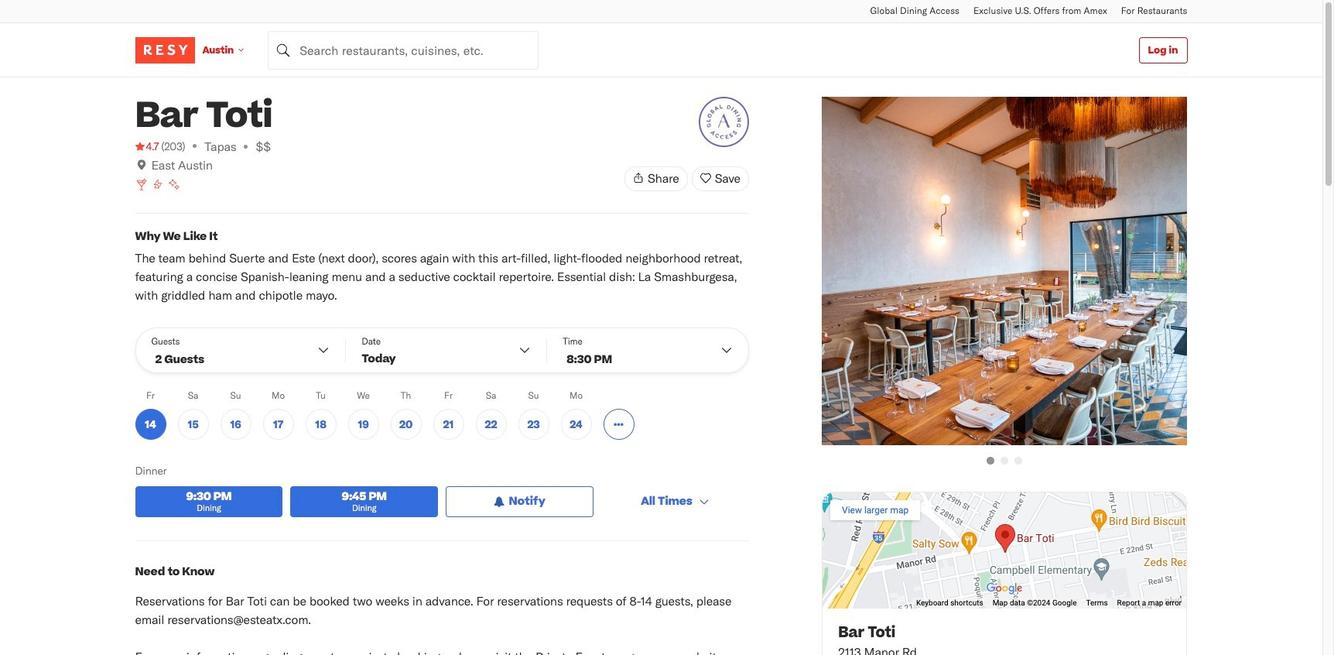 Task type: describe. For each thing, give the bounding box(es) containing it.
4.7 out of 5 stars image
[[135, 139, 159, 154]]

Search restaurants, cuisines, etc. text field
[[268, 31, 539, 69]]



Task type: vqa. For each thing, say whether or not it's contained in the screenshot.
Search restaurants, cuisines, etc. Text Box
yes



Task type: locate. For each thing, give the bounding box(es) containing it.
None field
[[268, 31, 539, 69]]



